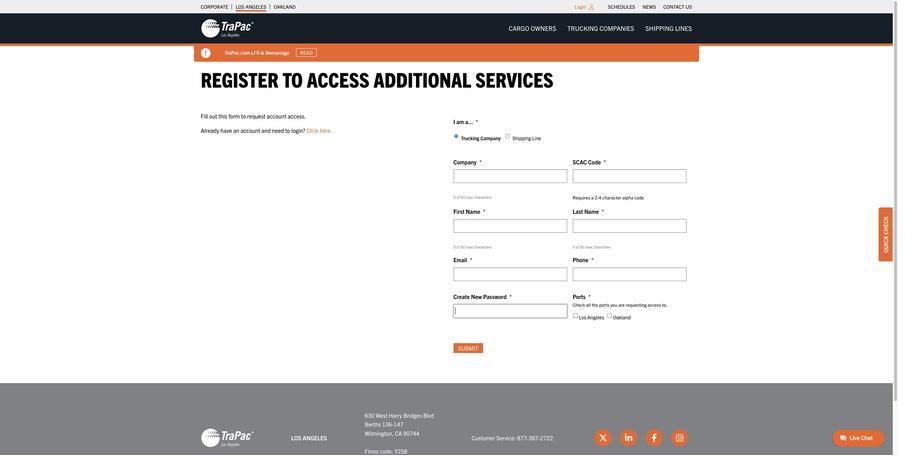 Task type: describe. For each thing, give the bounding box(es) containing it.
none submit inside register to access additional services "main content"
[[454, 344, 483, 353]]

this
[[219, 112, 227, 120]]

email *
[[454, 257, 472, 264]]

0 horizontal spatial los
[[236, 4, 244, 10]]

0 vertical spatial los angeles
[[236, 4, 266, 10]]

requesting
[[626, 302, 647, 308]]

630 west harry bridges blvd berths 136-147 wilmington, ca 90744
[[365, 412, 434, 437]]

y258
[[395, 448, 407, 455]]

0 of 50 max characters for company
[[454, 195, 492, 200]]

shipping line
[[513, 135, 541, 141]]

* right email
[[470, 257, 472, 264]]

services
[[476, 66, 554, 92]]

los inside register to access additional services "main content"
[[579, 315, 586, 321]]

already have an account and need to login? click here.
[[201, 127, 332, 134]]

136-
[[382, 421, 394, 428]]

access
[[648, 302, 661, 308]]

630
[[365, 412, 375, 419]]

have
[[221, 127, 232, 134]]

ports * check all the ports you are requesting access to.
[[573, 293, 667, 308]]

scac code *
[[573, 159, 606, 166]]

register to access additional services
[[201, 66, 554, 92]]

i am a... *
[[454, 118, 478, 125]]

blvd
[[423, 412, 434, 419]]

lines
[[675, 24, 692, 32]]

last name *
[[573, 208, 604, 215]]

2 vertical spatial los
[[291, 435, 301, 442]]

contact us
[[663, 4, 692, 10]]

all
[[586, 302, 591, 308]]

contact us link
[[663, 2, 692, 12]]

already
[[201, 127, 219, 134]]

login?
[[291, 127, 305, 134]]

50 for first
[[461, 245, 465, 249]]

Oakland checkbox
[[607, 314, 612, 318]]

to.
[[662, 302, 667, 308]]

of for company
[[457, 195, 460, 200]]

read link
[[296, 48, 317, 57]]

shipping lines link
[[640, 21, 698, 36]]

need
[[272, 127, 284, 134]]

first name *
[[454, 208, 486, 215]]

trucking for trucking companies
[[568, 24, 598, 32]]

contact
[[663, 4, 685, 10]]

requires
[[573, 195, 590, 201]]

character
[[603, 195, 622, 201]]

shipping for shipping line
[[513, 135, 531, 141]]

bridges
[[404, 412, 422, 419]]

trapac.com
[[225, 49, 250, 56]]

50 for company
[[461, 195, 465, 200]]

cargo
[[509, 24, 529, 32]]

4
[[599, 195, 602, 201]]

fill
[[201, 112, 208, 120]]

are
[[619, 302, 625, 308]]

firms code:  y258
[[365, 448, 407, 455]]

phone
[[573, 257, 589, 264]]

quick check link
[[879, 208, 893, 262]]

50 for last
[[580, 245, 584, 249]]

a...
[[465, 118, 473, 125]]

shipping for shipping lines
[[646, 24, 674, 32]]

companies
[[600, 24, 634, 32]]

service:
[[497, 435, 516, 442]]

lfd
[[251, 49, 260, 56]]

us
[[686, 4, 692, 10]]

2-
[[595, 195, 599, 201]]

access
[[307, 66, 370, 92]]

name for first name
[[466, 208, 480, 215]]

login
[[575, 4, 586, 10]]

0 vertical spatial company
[[481, 135, 501, 141]]

menu bar containing cargo owners
[[503, 21, 698, 36]]

of for last
[[576, 245, 579, 249]]

news
[[643, 4, 656, 10]]

* down requires a 2-4 character alpha code
[[602, 208, 604, 215]]

additional
[[374, 66, 471, 92]]

a
[[591, 195, 594, 201]]

code
[[635, 195, 644, 201]]

menu bar containing schedules
[[604, 2, 696, 12]]

cargo owners
[[509, 24, 556, 32]]

register
[[201, 66, 279, 92]]

los angeles link
[[236, 2, 266, 12]]

Los Angeles checkbox
[[573, 314, 578, 318]]

berths
[[365, 421, 381, 428]]

fill out this form to request account access.
[[201, 112, 306, 120]]

0 horizontal spatial oakland
[[274, 4, 296, 10]]

create
[[454, 293, 470, 300]]

0 horizontal spatial account
[[241, 127, 260, 134]]

code
[[588, 159, 601, 166]]

1 horizontal spatial account
[[267, 112, 286, 120]]

scac
[[573, 159, 587, 166]]

0 of 50 max characters for first name
[[454, 245, 492, 249]]

trucking companies
[[568, 24, 634, 32]]

form
[[229, 112, 240, 120]]

trucking companies link
[[562, 21, 640, 36]]

* right 'a...'
[[476, 118, 478, 125]]

trucking company
[[461, 135, 501, 141]]

characters for company *
[[474, 195, 492, 200]]

requires a 2-4 character alpha code
[[573, 195, 644, 201]]

read
[[300, 49, 313, 56]]

corporate
[[201, 4, 228, 10]]

owners
[[531, 24, 556, 32]]

0 for first name
[[454, 245, 456, 249]]

the
[[592, 302, 598, 308]]

click here. link
[[307, 127, 332, 134]]



Task type: locate. For each thing, give the bounding box(es) containing it.
new
[[471, 293, 482, 300]]

50 up phone *
[[580, 245, 584, 249]]

check inside 'ports * check all the ports you are requesting access to.'
[[573, 302, 585, 308]]

0 of 50 max characters up email *
[[454, 245, 492, 249]]

0 for last name
[[573, 245, 575, 249]]

los angeles inside register to access additional services "main content"
[[579, 315, 604, 321]]

Trucking Company radio
[[454, 134, 458, 139]]

customer
[[472, 435, 495, 442]]

footer containing 630 west harry bridges blvd
[[0, 383, 893, 455]]

oakland link
[[274, 2, 296, 12]]

company *
[[454, 159, 482, 166]]

create new password *
[[454, 293, 512, 300]]

1 horizontal spatial oakland
[[613, 315, 631, 321]]

none password field inside register to access additional services "main content"
[[454, 304, 567, 318]]

0 horizontal spatial angeles
[[246, 4, 266, 10]]

0 up email
[[454, 245, 456, 249]]

&
[[261, 49, 264, 56]]

footer
[[0, 383, 893, 455]]

max for company
[[466, 195, 473, 200]]

0 up phone
[[573, 245, 575, 249]]

0 horizontal spatial trucking
[[461, 135, 479, 141]]

max for first
[[466, 245, 473, 249]]

1 vertical spatial to
[[241, 112, 246, 120]]

1 horizontal spatial shipping
[[646, 24, 674, 32]]

50 up first
[[461, 195, 465, 200]]

oakland right los angeles link
[[274, 4, 296, 10]]

None text field
[[573, 219, 687, 233], [454, 268, 567, 281], [573, 268, 687, 281], [573, 219, 687, 233], [454, 268, 567, 281], [573, 268, 687, 281]]

Shipping Line radio
[[505, 134, 510, 139]]

None text field
[[454, 170, 567, 183], [573, 170, 687, 183], [454, 219, 567, 233], [454, 170, 567, 183], [573, 170, 687, 183], [454, 219, 567, 233]]

1 horizontal spatial los
[[291, 435, 301, 442]]

* up all
[[589, 293, 591, 300]]

2 name from the left
[[584, 208, 599, 215]]

0 horizontal spatial shipping
[[513, 135, 531, 141]]

0 vertical spatial account
[[267, 112, 286, 120]]

2 los angeles image from the top
[[201, 429, 254, 448]]

2722
[[540, 435, 553, 442]]

menu bar
[[604, 2, 696, 12], [503, 21, 698, 36]]

oakland inside register to access additional services "main content"
[[613, 315, 631, 321]]

0
[[454, 195, 456, 200], [454, 245, 456, 249], [573, 245, 575, 249]]

None password field
[[454, 304, 567, 318]]

1 vertical spatial los
[[579, 315, 586, 321]]

0 horizontal spatial name
[[466, 208, 480, 215]]

quick
[[883, 236, 890, 253]]

password
[[483, 293, 507, 300]]

to
[[283, 66, 303, 92], [241, 112, 246, 120], [285, 127, 290, 134]]

trucking for trucking company
[[461, 135, 479, 141]]

2 horizontal spatial los
[[579, 315, 586, 321]]

1 vertical spatial los angeles image
[[201, 429, 254, 448]]

0 of 50 max characters up first name *
[[454, 195, 492, 200]]

1 los angeles image from the top
[[201, 19, 254, 38]]

* inside 'ports * check all the ports you are requesting access to.'
[[589, 293, 591, 300]]

2 vertical spatial los angeles
[[291, 435, 327, 442]]

trucking inside register to access additional services "main content"
[[461, 135, 479, 141]]

0 vertical spatial to
[[283, 66, 303, 92]]

1 horizontal spatial trucking
[[568, 24, 598, 32]]

you
[[610, 302, 617, 308]]

to right need
[[285, 127, 290, 134]]

0 vertical spatial shipping
[[646, 24, 674, 32]]

login link
[[575, 4, 586, 10]]

company down trucking company "radio"
[[454, 159, 477, 166]]

account
[[267, 112, 286, 120], [241, 127, 260, 134]]

shipping down news link
[[646, 24, 674, 32]]

of up email
[[457, 245, 460, 249]]

1 vertical spatial shipping
[[513, 135, 531, 141]]

max up email *
[[466, 245, 473, 249]]

click
[[307, 127, 319, 134]]

am
[[456, 118, 464, 125]]

los angeles image
[[201, 19, 254, 38], [201, 429, 254, 448]]

phone *
[[573, 257, 594, 264]]

of up phone
[[576, 245, 579, 249]]

request
[[247, 112, 266, 120]]

an
[[233, 127, 239, 134]]

0 horizontal spatial company
[[454, 159, 477, 166]]

i
[[454, 118, 455, 125]]

alpha
[[623, 195, 633, 201]]

shipping lines
[[646, 24, 692, 32]]

shipping inside register to access additional services "main content"
[[513, 135, 531, 141]]

ports
[[599, 302, 609, 308]]

banner
[[0, 13, 898, 62]]

1 horizontal spatial los angeles
[[291, 435, 327, 442]]

angeles
[[246, 4, 266, 10], [588, 315, 604, 321], [303, 435, 327, 442]]

387-
[[529, 435, 540, 442]]

characters for last name *
[[593, 245, 611, 249]]

ca
[[395, 430, 402, 437]]

1 vertical spatial angeles
[[588, 315, 604, 321]]

check
[[883, 217, 890, 235], [573, 302, 585, 308]]

company left shipping line option
[[481, 135, 501, 141]]

shipping
[[646, 24, 674, 32], [513, 135, 531, 141]]

50
[[461, 195, 465, 200], [461, 245, 465, 249], [580, 245, 584, 249]]

here.
[[320, 127, 332, 134]]

account right an
[[241, 127, 260, 134]]

check down ports
[[573, 302, 585, 308]]

solid image
[[201, 48, 211, 58]]

email
[[454, 257, 467, 264]]

characters for first name *
[[474, 245, 492, 249]]

max up phone *
[[585, 245, 592, 249]]

* right first
[[483, 208, 486, 215]]

1 vertical spatial company
[[454, 159, 477, 166]]

1 horizontal spatial angeles
[[303, 435, 327, 442]]

0 horizontal spatial los angeles
[[236, 4, 266, 10]]

max for last
[[585, 245, 592, 249]]

* down trucking company
[[479, 159, 482, 166]]

2 horizontal spatial angeles
[[588, 315, 604, 321]]

schedules link
[[608, 2, 635, 12]]

1 vertical spatial los angeles
[[579, 315, 604, 321]]

demurrage
[[266, 49, 289, 56]]

out
[[209, 112, 217, 120]]

shipping right shipping line option
[[513, 135, 531, 141]]

west
[[376, 412, 388, 419]]

line
[[532, 135, 541, 141]]

1 vertical spatial trucking
[[461, 135, 479, 141]]

name right first
[[466, 208, 480, 215]]

last
[[573, 208, 583, 215]]

0 vertical spatial check
[[883, 217, 890, 235]]

2 vertical spatial angeles
[[303, 435, 327, 442]]

to right form
[[241, 112, 246, 120]]

0 vertical spatial los
[[236, 4, 244, 10]]

harry
[[389, 412, 402, 419]]

check up quick
[[883, 217, 890, 235]]

oakland
[[274, 4, 296, 10], [613, 315, 631, 321]]

of for first
[[457, 245, 460, 249]]

1 horizontal spatial name
[[584, 208, 599, 215]]

of up first
[[457, 195, 460, 200]]

max
[[466, 195, 473, 200], [466, 245, 473, 249], [585, 245, 592, 249]]

check inside quick check link
[[883, 217, 890, 235]]

0 up first
[[454, 195, 456, 200]]

corporate link
[[201, 2, 228, 12]]

50 up email *
[[461, 245, 465, 249]]

0 of 50 max characters for last name
[[573, 245, 611, 249]]

oakland right oakland checkbox
[[613, 315, 631, 321]]

los angeles
[[236, 4, 266, 10], [579, 315, 604, 321], [291, 435, 327, 442]]

to down "read"
[[283, 66, 303, 92]]

company
[[481, 135, 501, 141], [454, 159, 477, 166]]

max up first name *
[[466, 195, 473, 200]]

access.
[[288, 112, 306, 120]]

* right phone
[[591, 257, 594, 264]]

1 vertical spatial oakland
[[613, 315, 631, 321]]

angeles inside register to access additional services "main content"
[[588, 315, 604, 321]]

first
[[454, 208, 465, 215]]

light image
[[589, 4, 594, 10]]

2 vertical spatial to
[[285, 127, 290, 134]]

0 of 50 max characters up phone *
[[573, 245, 611, 249]]

customer service: 877-387-2722
[[472, 435, 553, 442]]

firms
[[365, 448, 379, 455]]

* right code
[[604, 159, 606, 166]]

trucking right trucking company "radio"
[[461, 135, 479, 141]]

1 vertical spatial check
[[573, 302, 585, 308]]

1 vertical spatial menu bar
[[503, 21, 698, 36]]

2 horizontal spatial los angeles
[[579, 315, 604, 321]]

0 vertical spatial oakland
[[274, 4, 296, 10]]

0 vertical spatial angeles
[[246, 4, 266, 10]]

0 horizontal spatial check
[[573, 302, 585, 308]]

0 vertical spatial trucking
[[568, 24, 598, 32]]

name right last
[[584, 208, 599, 215]]

1 name from the left
[[466, 208, 480, 215]]

account up need
[[267, 112, 286, 120]]

None submit
[[454, 344, 483, 353]]

banner containing cargo owners
[[0, 13, 898, 62]]

los
[[236, 4, 244, 10], [579, 315, 586, 321], [291, 435, 301, 442]]

147
[[394, 421, 403, 428]]

trucking down login link
[[568, 24, 598, 32]]

* right password
[[510, 293, 512, 300]]

cargo owners link
[[503, 21, 562, 36]]

90744
[[403, 430, 419, 437]]

characters
[[474, 195, 492, 200], [474, 245, 492, 249], [593, 245, 611, 249]]

ports
[[573, 293, 586, 300]]

wilmington,
[[365, 430, 394, 437]]

0 vertical spatial menu bar
[[604, 2, 696, 12]]

trucking inside menu bar
[[568, 24, 598, 32]]

and
[[262, 127, 271, 134]]

0 vertical spatial los angeles image
[[201, 19, 254, 38]]

name for last name
[[584, 208, 599, 215]]

0 for company
[[454, 195, 456, 200]]

1 horizontal spatial company
[[481, 135, 501, 141]]

register to access additional services main content
[[194, 66, 699, 362]]

trapac.com lfd & demurrage
[[225, 49, 289, 56]]

shipping inside menu bar
[[646, 24, 674, 32]]

1 horizontal spatial check
[[883, 217, 890, 235]]

news link
[[643, 2, 656, 12]]

1 vertical spatial account
[[241, 127, 260, 134]]



Task type: vqa. For each thing, say whether or not it's contained in the screenshot.
Register to Access Additional Services
yes



